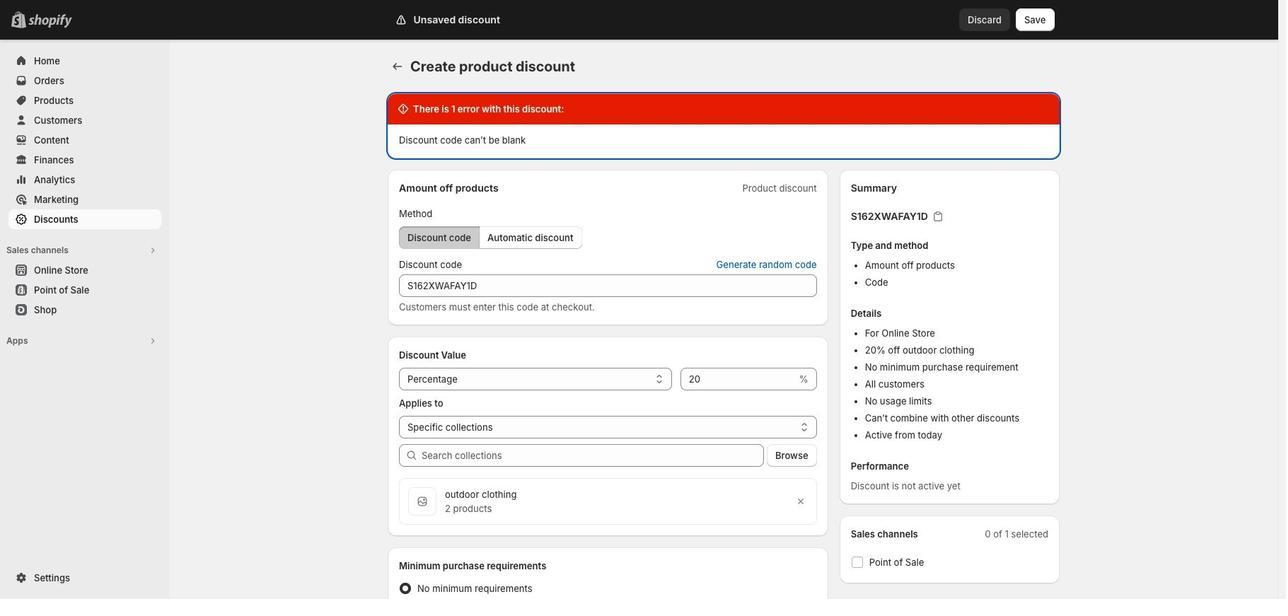 Task type: locate. For each thing, give the bounding box(es) containing it.
None text field
[[399, 275, 817, 297]]

None text field
[[681, 368, 797, 391]]



Task type: vqa. For each thing, say whether or not it's contained in the screenshot.
the Search collections Text Box
yes



Task type: describe. For each thing, give the bounding box(es) containing it.
shopify image
[[28, 14, 72, 28]]

Search collections text field
[[422, 445, 764, 467]]



